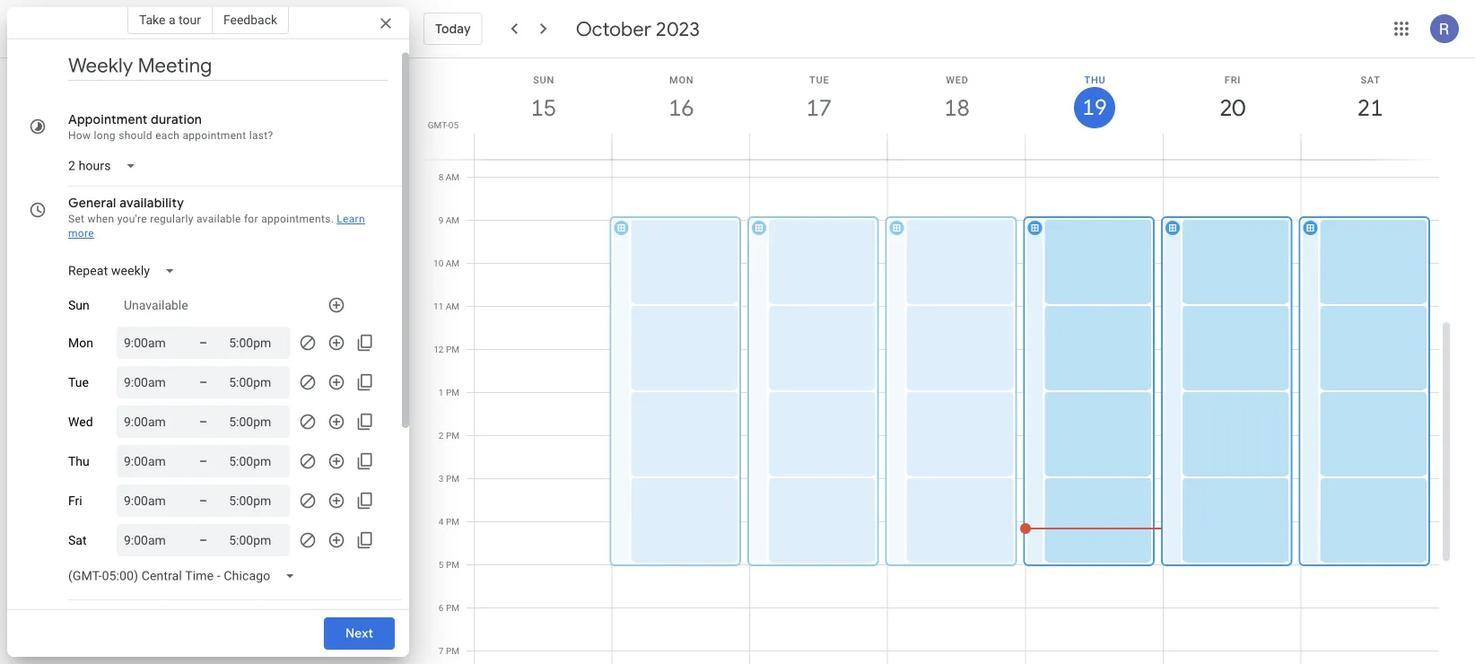 Task type: locate. For each thing, give the bounding box(es) containing it.
wed left 'start time on wednesdays' text box
[[68, 414, 93, 429]]

5 – from the top
[[199, 493, 208, 508]]

sun for sun
[[68, 298, 90, 313]]

appointments.
[[261, 213, 334, 225]]

0 horizontal spatial wed
[[68, 414, 93, 429]]

1 vertical spatial wed
[[68, 414, 93, 429]]

Start time on Saturdays text field
[[124, 530, 178, 551]]

0 vertical spatial tue
[[810, 74, 830, 85]]

2 am from the top
[[446, 215, 460, 226]]

pm right "6"
[[446, 603, 460, 614]]

1 pm from the top
[[446, 344, 460, 355]]

sat
[[1361, 74, 1381, 85], [68, 533, 87, 548]]

thu inside "thu 19"
[[1085, 74, 1106, 85]]

am right the '9'
[[446, 215, 460, 226]]

2 pm
[[439, 430, 460, 441]]

0 horizontal spatial thu
[[68, 454, 90, 469]]

– for wed
[[199, 414, 208, 429]]

1 vertical spatial fri
[[68, 493, 82, 508]]

0 vertical spatial thu
[[1085, 74, 1106, 85]]

tue up tuesday, october 17 element on the top right of page
[[810, 74, 830, 85]]

wed
[[946, 74, 969, 85], [68, 414, 93, 429]]

duration
[[151, 111, 202, 127]]

8
[[439, 172, 444, 183]]

– right start time on saturdays text field
[[199, 533, 208, 548]]

sun down more
[[68, 298, 90, 313]]

1 horizontal spatial sun
[[533, 74, 555, 85]]

1 am from the top
[[446, 172, 460, 183]]

schedule
[[206, 28, 261, 39]]

thu left start time on thursdays text field
[[68, 454, 90, 469]]

17 column header
[[750, 58, 888, 159]]

long
[[94, 129, 116, 142]]

11 am
[[434, 301, 460, 312]]

0 horizontal spatial tue
[[68, 375, 89, 390]]

appointment
[[68, 111, 148, 127]]

tue for tue 17
[[810, 74, 830, 85]]

monday, october 16 element
[[661, 87, 702, 128]]

16 column header
[[612, 58, 751, 159]]

pm for 5 pm
[[446, 560, 460, 570]]

am right 11
[[446, 301, 460, 312]]

3 pm from the top
[[446, 430, 460, 441]]

0 vertical spatial sun
[[533, 74, 555, 85]]

grid
[[417, 58, 1454, 664]]

pm
[[446, 344, 460, 355], [446, 387, 460, 398], [446, 430, 460, 441], [446, 474, 460, 484], [446, 517, 460, 527], [446, 560, 460, 570], [446, 603, 460, 614], [446, 646, 460, 657]]

fri
[[1225, 74, 1242, 85], [68, 493, 82, 508]]

gmt-05
[[428, 119, 459, 130]]

sun 15
[[530, 74, 555, 123]]

3 am from the top
[[446, 258, 460, 269]]

sat inside sat 21
[[1361, 74, 1381, 85]]

how
[[68, 129, 91, 142]]

3 – from the top
[[199, 414, 208, 429]]

sun inside sun 15
[[533, 74, 555, 85]]

pm right 12
[[446, 344, 460, 355]]

mon
[[670, 74, 694, 85], [68, 335, 93, 350]]

Add title text field
[[68, 52, 388, 79]]

1 horizontal spatial sat
[[1361, 74, 1381, 85]]

pm right 3 at the left bottom
[[446, 474, 460, 484]]

2023
[[656, 16, 700, 41]]

mon left start time on mondays text field on the left
[[68, 335, 93, 350]]

pm right 5
[[446, 560, 460, 570]]

15 column header
[[474, 58, 613, 159]]

6 pm from the top
[[446, 560, 460, 570]]

– left end time on wednesdays text box
[[199, 414, 208, 429]]

each
[[155, 129, 180, 142]]

1 horizontal spatial mon
[[670, 74, 694, 85]]

1 vertical spatial thu
[[68, 454, 90, 469]]

wed inside wed 18
[[946, 74, 969, 85]]

pm right 4
[[446, 517, 460, 527]]

20
[[1219, 93, 1245, 123]]

5 pm from the top
[[446, 517, 460, 527]]

pm right 7
[[446, 646, 460, 657]]

pm right 1
[[446, 387, 460, 398]]

0 vertical spatial fri
[[1225, 74, 1242, 85]]

6 pm
[[439, 603, 460, 614]]

when
[[88, 213, 114, 225]]

am right 8
[[446, 172, 460, 183]]

0 vertical spatial mon
[[670, 74, 694, 85]]

8 pm from the top
[[446, 646, 460, 657]]

bookable
[[68, 28, 124, 39]]

10 am
[[434, 258, 460, 269]]

take a tour button
[[127, 5, 213, 34]]

october
[[576, 16, 652, 41]]

sun up sunday, october 15 element
[[533, 74, 555, 85]]

am for 10 am
[[446, 258, 460, 269]]

tue for tue
[[68, 375, 89, 390]]

fri inside 'fri 20'
[[1225, 74, 1242, 85]]

12
[[434, 344, 444, 355]]

– left end time on tuesdays text box
[[199, 375, 208, 390]]

1 horizontal spatial fri
[[1225, 74, 1242, 85]]

general availability
[[68, 195, 184, 211]]

tue inside tue 17
[[810, 74, 830, 85]]

bookable appointment schedule
[[68, 28, 261, 39]]

4 pm from the top
[[446, 474, 460, 484]]

1 – from the top
[[199, 335, 208, 350]]

9 am
[[439, 215, 460, 226]]

am for 8 am
[[446, 172, 460, 183]]

12 pm
[[434, 344, 460, 355]]

thu
[[1085, 74, 1106, 85], [68, 454, 90, 469]]

sat for sat
[[68, 533, 87, 548]]

sun
[[533, 74, 555, 85], [68, 298, 90, 313]]

17
[[805, 93, 831, 123]]

mon inside mon 16
[[670, 74, 694, 85]]

4 – from the top
[[199, 454, 208, 469]]

tue 17
[[805, 74, 831, 123]]

None field
[[61, 150, 150, 182], [61, 255, 190, 287], [61, 560, 310, 592], [61, 150, 150, 182], [61, 255, 190, 287], [61, 560, 310, 592]]

am
[[446, 172, 460, 183], [446, 215, 460, 226], [446, 258, 460, 269], [446, 301, 460, 312]]

fri left start time on fridays text box
[[68, 493, 82, 508]]

sun for sun 15
[[533, 74, 555, 85]]

mon up the monday, october 16 element
[[670, 74, 694, 85]]

7 pm
[[439, 646, 460, 657]]

4 am from the top
[[446, 301, 460, 312]]

End time on Tuesdays text field
[[229, 372, 283, 393]]

1 horizontal spatial tue
[[810, 74, 830, 85]]

tue
[[810, 74, 830, 85], [68, 375, 89, 390]]

wed for wed
[[68, 414, 93, 429]]

1 vertical spatial mon
[[68, 335, 93, 350]]

pm for 12 pm
[[446, 344, 460, 355]]

tour
[[179, 12, 201, 27]]

pm for 1 pm
[[446, 387, 460, 398]]

15
[[530, 93, 555, 123]]

am right 10
[[446, 258, 460, 269]]

5 pm
[[439, 560, 460, 570]]

3 pm
[[439, 474, 460, 484]]

mon for mon
[[68, 335, 93, 350]]

– left end time on mondays text field
[[199, 335, 208, 350]]

2 – from the top
[[199, 375, 208, 390]]

2 pm from the top
[[446, 387, 460, 398]]

0 vertical spatial sat
[[1361, 74, 1381, 85]]

am for 9 am
[[446, 215, 460, 226]]

wed up wednesday, october 18 element
[[946, 74, 969, 85]]

End time on Thursdays text field
[[229, 451, 283, 472]]

fri up friday, october 20 element
[[1225, 74, 1242, 85]]

1 vertical spatial tue
[[68, 375, 89, 390]]

0 horizontal spatial mon
[[68, 335, 93, 350]]

7 pm from the top
[[446, 603, 460, 614]]

today
[[435, 21, 471, 37]]

1 horizontal spatial wed
[[946, 74, 969, 85]]

0 vertical spatial wed
[[946, 74, 969, 85]]

Start time on Tuesdays text field
[[124, 372, 178, 393]]

8 am
[[439, 172, 460, 183]]

6 – from the top
[[199, 533, 208, 548]]

general
[[68, 195, 116, 211]]

thu 19
[[1082, 74, 1106, 122]]

pm for 2 pm
[[446, 430, 460, 441]]

– left end time on thursdays text box at the left
[[199, 454, 208, 469]]

take a tour
[[139, 12, 201, 27]]

1 vertical spatial sun
[[68, 298, 90, 313]]

appointment
[[127, 28, 203, 39]]

sunday, october 15 element
[[523, 87, 564, 128]]

0 horizontal spatial sun
[[68, 298, 90, 313]]

tue left start time on tuesdays text box
[[68, 375, 89, 390]]

0 horizontal spatial sat
[[68, 533, 87, 548]]

thu up 19
[[1085, 74, 1106, 85]]

1 horizontal spatial thu
[[1085, 74, 1106, 85]]

– left end time on fridays text box
[[199, 493, 208, 508]]

1 vertical spatial sat
[[68, 533, 87, 548]]

for
[[244, 213, 258, 225]]

october 2023
[[576, 16, 700, 41]]

gmt-
[[428, 119, 449, 130]]

sat up saturday, october 21 element
[[1361, 74, 1381, 85]]

learn more
[[68, 213, 365, 240]]

Start time on Mondays text field
[[124, 332, 178, 354]]

pm right 2
[[446, 430, 460, 441]]

0 horizontal spatial fri
[[68, 493, 82, 508]]

sat left start time on saturdays text field
[[68, 533, 87, 548]]

–
[[199, 335, 208, 350], [199, 375, 208, 390], [199, 414, 208, 429], [199, 454, 208, 469], [199, 493, 208, 508], [199, 533, 208, 548]]



Task type: describe. For each thing, give the bounding box(es) containing it.
appointment duration how long should each appointment last?
[[68, 111, 273, 142]]

grid containing 15
[[417, 58, 1454, 664]]

– for sat
[[199, 533, 208, 548]]

4 pm
[[439, 517, 460, 527]]

next
[[345, 626, 373, 642]]

feedback button
[[213, 5, 289, 34]]

sat for sat 21
[[1361, 74, 1381, 85]]

mon for mon 16
[[670, 74, 694, 85]]

6
[[439, 603, 444, 614]]

a
[[169, 12, 176, 27]]

1 pm
[[439, 387, 460, 398]]

Start time on Thursdays text field
[[124, 451, 178, 472]]

05
[[449, 119, 459, 130]]

thursday, october 19, today element
[[1075, 87, 1116, 128]]

pm for 6 pm
[[446, 603, 460, 614]]

today button
[[424, 7, 483, 50]]

– for thu
[[199, 454, 208, 469]]

7
[[439, 646, 444, 657]]

learn more link
[[68, 213, 365, 240]]

pm for 7 pm
[[446, 646, 460, 657]]

18
[[943, 93, 969, 123]]

set
[[68, 213, 85, 225]]

saturday, october 21 element
[[1350, 87, 1392, 128]]

you're
[[117, 213, 147, 225]]

16
[[668, 93, 693, 123]]

pm for 4 pm
[[446, 517, 460, 527]]

19
[[1082, 93, 1106, 122]]

2
[[439, 430, 444, 441]]

5
[[439, 560, 444, 570]]

mon 16
[[668, 74, 694, 123]]

thu for thu
[[68, 454, 90, 469]]

wed 18
[[943, 74, 969, 123]]

fri for fri
[[68, 493, 82, 508]]

End time on Saturdays text field
[[229, 530, 283, 551]]

21
[[1357, 93, 1383, 123]]

feedback
[[223, 12, 277, 27]]

3
[[439, 474, 444, 484]]

fri for fri 20
[[1225, 74, 1242, 85]]

20 column header
[[1163, 58, 1302, 159]]

am for 11 am
[[446, 301, 460, 312]]

wed for wed 18
[[946, 74, 969, 85]]

thu for thu 19
[[1085, 74, 1106, 85]]

18 column header
[[888, 58, 1026, 159]]

should
[[119, 129, 153, 142]]

19 column header
[[1025, 58, 1164, 159]]

set when you're regularly available for appointments.
[[68, 213, 334, 225]]

wednesday, october 18 element
[[937, 87, 978, 128]]

End time on Wednesdays text field
[[229, 411, 283, 433]]

next button
[[324, 612, 395, 655]]

last?
[[249, 129, 273, 142]]

– for tue
[[199, 375, 208, 390]]

Start time on Fridays text field
[[124, 490, 178, 512]]

unavailable
[[124, 298, 188, 313]]

take
[[139, 12, 166, 27]]

End time on Fridays text field
[[229, 490, 283, 512]]

4
[[439, 517, 444, 527]]

availability
[[120, 195, 184, 211]]

sat 21
[[1357, 74, 1383, 123]]

appointment
[[183, 129, 246, 142]]

Start time on Wednesdays text field
[[124, 411, 178, 433]]

regularly
[[150, 213, 194, 225]]

more
[[68, 227, 94, 240]]

tuesday, october 17 element
[[799, 87, 840, 128]]

– for fri
[[199, 493, 208, 508]]

11
[[434, 301, 444, 312]]

9
[[439, 215, 444, 226]]

End time on Mondays text field
[[229, 332, 283, 354]]

10
[[434, 258, 444, 269]]

– for mon
[[199, 335, 208, 350]]

pm for 3 pm
[[446, 474, 460, 484]]

21 column header
[[1301, 58, 1440, 159]]

friday, october 20 element
[[1212, 87, 1254, 128]]

1
[[439, 387, 444, 398]]

learn
[[337, 213, 365, 225]]

available
[[196, 213, 241, 225]]

fri 20
[[1219, 74, 1245, 123]]



Task type: vqa. For each thing, say whether or not it's contained in the screenshot.
monday, june 3 element
no



